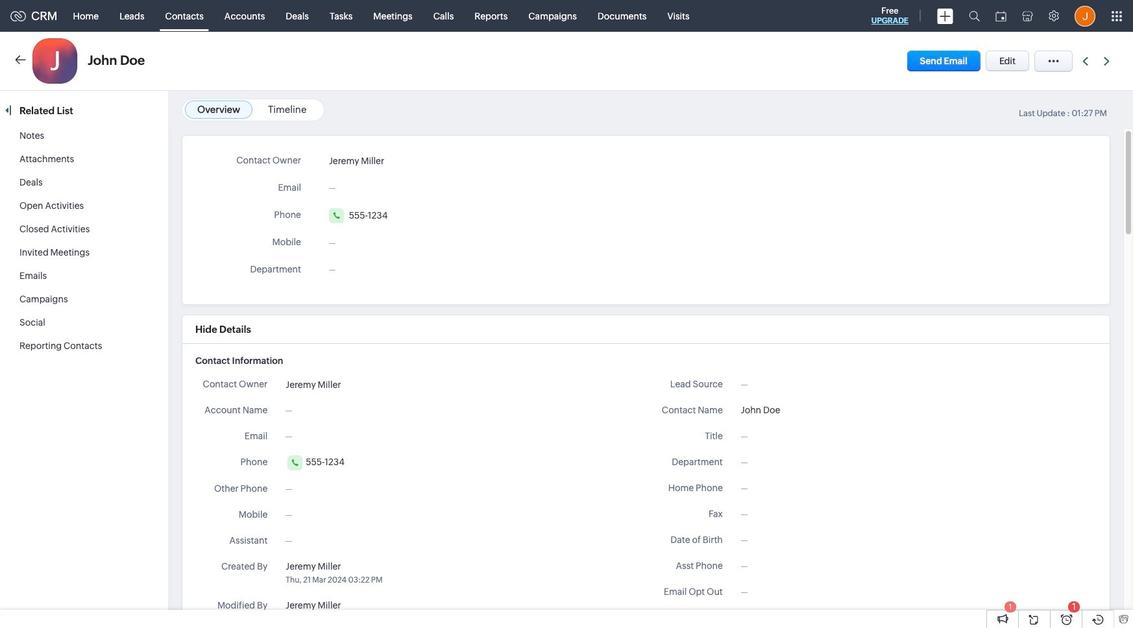Task type: locate. For each thing, give the bounding box(es) containing it.
next record image
[[1104, 57, 1113, 65]]

search element
[[961, 0, 988, 32]]

profile element
[[1067, 0, 1103, 31]]

create menu element
[[930, 0, 961, 31]]

previous record image
[[1083, 57, 1089, 65]]

calendar image
[[996, 11, 1007, 21]]

create menu image
[[937, 8, 954, 24]]



Task type: describe. For each thing, give the bounding box(es) containing it.
search image
[[969, 10, 980, 21]]

logo image
[[10, 11, 26, 21]]

profile image
[[1075, 6, 1096, 26]]



Task type: vqa. For each thing, say whether or not it's contained in the screenshot.
Next Record icon
yes



